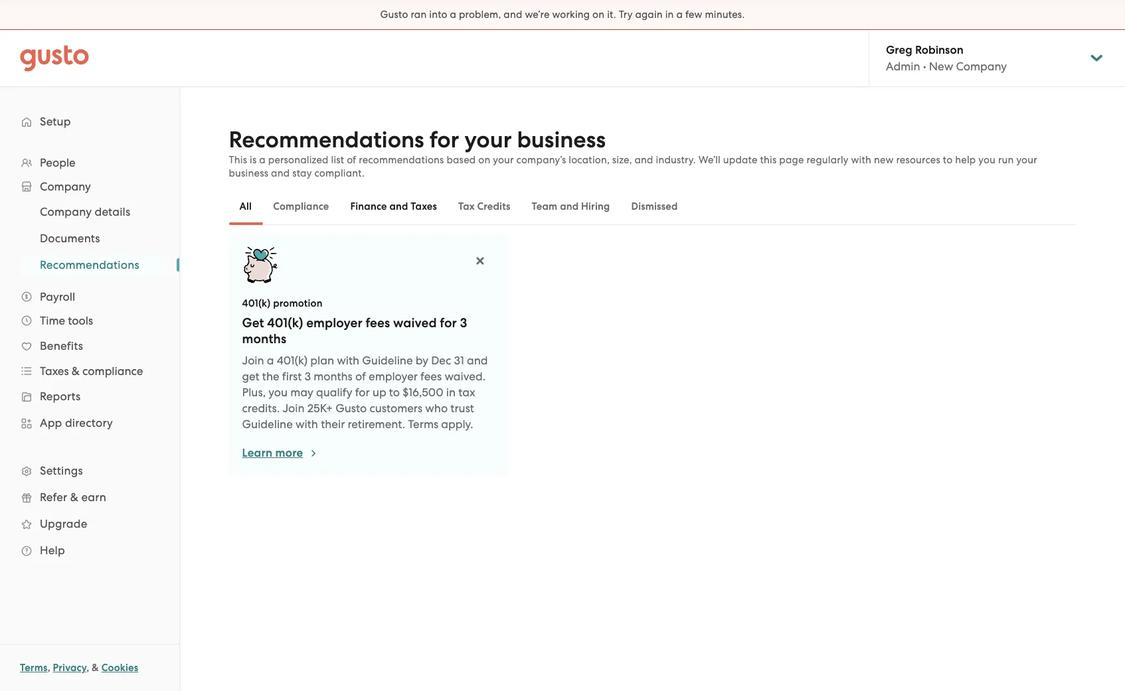 Task type: locate. For each thing, give the bounding box(es) containing it.
recommendations inside gusto navigation element
[[40, 259, 139, 272]]

401(k) up get
[[242, 298, 271, 310]]

business
[[517, 126, 606, 154], [229, 167, 269, 179]]

1 vertical spatial recommendations
[[40, 259, 139, 272]]

1 horizontal spatial ,
[[87, 663, 89, 674]]

recommendations up list at the left top of the page
[[229, 126, 424, 154]]

months
[[242, 332, 287, 347], [314, 370, 353, 383]]

401(k) up first
[[277, 354, 308, 367]]

business up company's
[[517, 126, 606, 154]]

guideline up up
[[362, 354, 413, 367]]

0 vertical spatial fees
[[366, 316, 390, 331]]

to left help
[[944, 154, 953, 166]]

0 horizontal spatial 3
[[305, 370, 311, 383]]

2 vertical spatial 401(k)
[[277, 354, 308, 367]]

& left earn at the bottom of the page
[[70, 491, 78, 504]]

0 horizontal spatial to
[[389, 386, 400, 399]]

terms left privacy
[[20, 663, 48, 674]]

for up based
[[430, 126, 459, 154]]

1 horizontal spatial on
[[593, 9, 605, 21]]

0 vertical spatial for
[[430, 126, 459, 154]]

0 vertical spatial 401(k)
[[242, 298, 271, 310]]

1 horizontal spatial taxes
[[411, 201, 437, 213]]

for inside join a 401(k) plan with guideline by dec 31 and get the first 3 months of employer fees waived. plus, you may qualify for up to $16,500 in tax credits. join 25k+ gusto customers who trust guideline with their retirement. terms apply.
[[355, 386, 370, 399]]

0 horizontal spatial recommendations
[[40, 259, 139, 272]]

app directory
[[40, 417, 113, 430]]

1 vertical spatial on
[[479, 154, 491, 166]]

business down is
[[229, 167, 269, 179]]

0 horizontal spatial taxes
[[40, 365, 69, 378]]

•
[[924, 60, 927, 73]]

company
[[957, 60, 1008, 73], [40, 180, 91, 193], [40, 205, 92, 219]]

0 vertical spatial business
[[517, 126, 606, 154]]

join
[[242, 354, 264, 367], [283, 402, 305, 415]]

your right run
[[1017, 154, 1038, 166]]

401(k) down promotion
[[267, 316, 303, 331]]

& left cookies
[[92, 663, 99, 674]]

page
[[780, 154, 804, 166]]

1 vertical spatial of
[[355, 370, 366, 383]]

& inside dropdown button
[[72, 365, 80, 378]]

company right new
[[957, 60, 1008, 73]]

team and hiring
[[532, 201, 610, 213]]

a
[[450, 9, 457, 21], [677, 9, 683, 21], [259, 154, 266, 166], [267, 354, 274, 367]]

gusto left ran
[[380, 9, 408, 21]]

finance and taxes
[[351, 201, 437, 213]]

apply.
[[441, 418, 474, 431]]

recommendations inside recommendations for your business this is a personalized list of recommendations based on your company's location, size, and industry. we'll update this page regularly with new resources to help you run your business and stay compliant.
[[229, 126, 424, 154]]

join up get
[[242, 354, 264, 367]]

fees left the waived
[[366, 316, 390, 331]]

taxes
[[411, 201, 437, 213], [40, 365, 69, 378]]

fees inside join a 401(k) plan with guideline by dec 31 and get the first 3 months of employer fees waived. plus, you may qualify for up to $16,500 in tax credits. join 25k+ gusto customers who trust guideline with their retirement. terms apply.
[[421, 370, 442, 383]]

company up documents
[[40, 205, 92, 219]]

help
[[40, 544, 65, 558]]

terms down who
[[408, 418, 439, 431]]

1 vertical spatial fees
[[421, 370, 442, 383]]

3 up 31
[[460, 316, 467, 331]]

0 horizontal spatial gusto
[[336, 402, 367, 415]]

1 vertical spatial you
[[269, 386, 288, 399]]

2 vertical spatial &
[[92, 663, 99, 674]]

1 horizontal spatial months
[[314, 370, 353, 383]]

gusto ran into a problem, and we're working on it. try again in a few minutes.
[[380, 9, 745, 21]]

1 horizontal spatial recommendations
[[229, 126, 424, 154]]

0 horizontal spatial guideline
[[242, 418, 293, 431]]

compliance
[[82, 365, 143, 378]]

upgrade
[[40, 518, 87, 531]]

taxes up reports
[[40, 365, 69, 378]]

credits
[[477, 201, 511, 213]]

1 vertical spatial gusto
[[336, 402, 367, 415]]

learn more link
[[242, 446, 319, 462]]

their
[[321, 418, 345, 431]]

taxes inside dropdown button
[[40, 365, 69, 378]]

0 horizontal spatial terms
[[20, 663, 48, 674]]

company for company
[[40, 180, 91, 193]]

and
[[504, 9, 523, 21], [635, 154, 654, 166], [271, 167, 290, 179], [390, 201, 408, 213], [560, 201, 579, 213], [467, 354, 488, 367]]

details
[[95, 205, 130, 219]]

0 vertical spatial of
[[347, 154, 357, 166]]

401(k) inside join a 401(k) plan with guideline by dec 31 and get the first 3 months of employer fees waived. plus, you may qualify for up to $16,500 in tax credits. join 25k+ gusto customers who trust guideline with their retirement. terms apply.
[[277, 354, 308, 367]]

0 vertical spatial you
[[979, 154, 996, 166]]

and right team
[[560, 201, 579, 213]]

0 horizontal spatial you
[[269, 386, 288, 399]]

, left privacy
[[48, 663, 50, 674]]

1 horizontal spatial business
[[517, 126, 606, 154]]

learn more
[[242, 447, 303, 461]]

regularly
[[807, 154, 849, 166]]

1 vertical spatial in
[[446, 386, 456, 399]]

with right plan
[[337, 354, 360, 367]]

employer up up
[[369, 370, 418, 383]]

0 horizontal spatial business
[[229, 167, 269, 179]]

,
[[48, 663, 50, 674], [87, 663, 89, 674]]

for inside "401(k) promotion get 401(k) employer fees waived for 3 months"
[[440, 316, 457, 331]]

401(k)
[[242, 298, 271, 310], [267, 316, 303, 331], [277, 354, 308, 367]]

and right finance
[[390, 201, 408, 213]]

1 vertical spatial employer
[[369, 370, 418, 383]]

a left few
[[677, 9, 683, 21]]

0 vertical spatial &
[[72, 365, 80, 378]]

for right the waived
[[440, 316, 457, 331]]

with
[[852, 154, 872, 166], [337, 354, 360, 367], [296, 418, 318, 431]]

1 vertical spatial months
[[314, 370, 353, 383]]

1 vertical spatial business
[[229, 167, 269, 179]]

0 horizontal spatial months
[[242, 332, 287, 347]]

refer & earn link
[[13, 486, 166, 510]]

in inside join a 401(k) plan with guideline by dec 31 and get the first 3 months of employer fees waived. plus, you may qualify for up to $16,500 in tax credits. join 25k+ gusto customers who trust guideline with their retirement. terms apply.
[[446, 386, 456, 399]]

compliance
[[273, 201, 329, 213]]

documents
[[40, 232, 100, 245]]

0 vertical spatial terms
[[408, 418, 439, 431]]

0 vertical spatial months
[[242, 332, 287, 347]]

settings link
[[13, 459, 166, 483]]

1 horizontal spatial fees
[[421, 370, 442, 383]]

1 horizontal spatial employer
[[369, 370, 418, 383]]

0 vertical spatial company
[[957, 60, 1008, 73]]

on left it.
[[593, 9, 605, 21]]

company down people
[[40, 180, 91, 193]]

for
[[430, 126, 459, 154], [440, 316, 457, 331], [355, 386, 370, 399]]

guideline down "credits."
[[242, 418, 293, 431]]

0 vertical spatial gusto
[[380, 9, 408, 21]]

a right is
[[259, 154, 266, 166]]

customers
[[370, 402, 423, 415]]

plus,
[[242, 386, 266, 399]]

payroll button
[[13, 285, 166, 309]]

0 horizontal spatial in
[[446, 386, 456, 399]]

0 horizontal spatial join
[[242, 354, 264, 367]]

fees up the $16,500
[[421, 370, 442, 383]]

0 vertical spatial with
[[852, 154, 872, 166]]

terms
[[408, 418, 439, 431], [20, 663, 48, 674]]

on
[[593, 9, 605, 21], [479, 154, 491, 166]]

a inside recommendations for your business this is a personalized list of recommendations based on your company's location, size, and industry. we'll update this page regularly with new resources to help you run your business and stay compliant.
[[259, 154, 266, 166]]

tax
[[459, 201, 475, 213]]

1 vertical spatial for
[[440, 316, 457, 331]]

3 right first
[[305, 370, 311, 383]]

1 horizontal spatial guideline
[[362, 354, 413, 367]]

directory
[[65, 417, 113, 430]]

2 list from the top
[[0, 199, 179, 278]]

location,
[[569, 154, 610, 166]]

& down the benefits link
[[72, 365, 80, 378]]

0 vertical spatial employer
[[306, 316, 363, 331]]

recommendations for recommendations for your business this is a personalized list of recommendations based on your company's location, size, and industry. we'll update this page regularly with new resources to help you run your business and stay compliant.
[[229, 126, 424, 154]]

0 horizontal spatial employer
[[306, 316, 363, 331]]

and right 31
[[467, 354, 488, 367]]

to inside recommendations for your business this is a personalized list of recommendations based on your company's location, size, and industry. we'll update this page regularly with new resources to help you run your business and stay compliant.
[[944, 154, 953, 166]]

2 vertical spatial company
[[40, 205, 92, 219]]

1 horizontal spatial terms
[[408, 418, 439, 431]]

first
[[282, 370, 302, 383]]

company inside greg robinson admin • new company
[[957, 60, 1008, 73]]

0 horizontal spatial ,
[[48, 663, 50, 674]]

0 vertical spatial recommendations
[[229, 126, 424, 154]]

to inside join a 401(k) plan with guideline by dec 31 and get the first 3 months of employer fees waived. plus, you may qualify for up to $16,500 in tax credits. join 25k+ gusto customers who trust guideline with their retirement. terms apply.
[[389, 386, 400, 399]]

0 horizontal spatial with
[[296, 418, 318, 431]]

fees inside "401(k) promotion get 401(k) employer fees waived for 3 months"
[[366, 316, 390, 331]]

1 horizontal spatial in
[[666, 9, 674, 21]]

employer up plan
[[306, 316, 363, 331]]

resources
[[897, 154, 941, 166]]

1 horizontal spatial gusto
[[380, 9, 408, 21]]

in left 'tax'
[[446, 386, 456, 399]]

taxes left tax
[[411, 201, 437, 213]]

to right up
[[389, 386, 400, 399]]

1 horizontal spatial you
[[979, 154, 996, 166]]

into
[[429, 9, 448, 21]]

greg robinson admin • new company
[[886, 43, 1008, 73]]

recommendations down documents link at the top
[[40, 259, 139, 272]]

payroll
[[40, 290, 75, 304]]

you left run
[[979, 154, 996, 166]]

1 list from the top
[[0, 151, 179, 564]]

robinson
[[916, 43, 964, 57]]

dismissed
[[632, 201, 678, 213]]

, left cookies
[[87, 663, 89, 674]]

1 vertical spatial &
[[70, 491, 78, 504]]

you down the
[[269, 386, 288, 399]]

1 horizontal spatial with
[[337, 354, 360, 367]]

1 horizontal spatial 3
[[460, 316, 467, 331]]

1 vertical spatial 3
[[305, 370, 311, 383]]

0 vertical spatial on
[[593, 9, 605, 21]]

1 vertical spatial to
[[389, 386, 400, 399]]

1 vertical spatial company
[[40, 180, 91, 193]]

problem,
[[459, 9, 501, 21]]

taxes inside button
[[411, 201, 437, 213]]

list containing company details
[[0, 199, 179, 278]]

learn
[[242, 447, 273, 461]]

months down get
[[242, 332, 287, 347]]

0 vertical spatial 3
[[460, 316, 467, 331]]

1 vertical spatial taxes
[[40, 365, 69, 378]]

1 vertical spatial with
[[337, 354, 360, 367]]

2 vertical spatial for
[[355, 386, 370, 399]]

help
[[956, 154, 976, 166]]

with inside recommendations for your business this is a personalized list of recommendations based on your company's location, size, and industry. we'll update this page regularly with new resources to help you run your business and stay compliant.
[[852, 154, 872, 166]]

admin
[[886, 60, 921, 73]]

1 vertical spatial join
[[283, 402, 305, 415]]

list
[[0, 151, 179, 564], [0, 199, 179, 278]]

months up "qualify"
[[314, 370, 353, 383]]

time tools button
[[13, 309, 166, 333]]

personalized
[[268, 154, 329, 166]]

1 horizontal spatial to
[[944, 154, 953, 166]]

list
[[331, 154, 344, 166]]

tax credits
[[459, 201, 511, 213]]

of inside join a 401(k) plan with guideline by dec 31 and get the first 3 months of employer fees waived. plus, you may qualify for up to $16,500 in tax credits. join 25k+ gusto customers who trust guideline with their retirement. terms apply.
[[355, 370, 366, 383]]

0 vertical spatial taxes
[[411, 201, 437, 213]]

0 vertical spatial in
[[666, 9, 674, 21]]

join down the may
[[283, 402, 305, 415]]

for left up
[[355, 386, 370, 399]]

settings
[[40, 465, 83, 478]]

your left company's
[[493, 154, 514, 166]]

of inside recommendations for your business this is a personalized list of recommendations based on your company's location, size, and industry. we'll update this page regularly with new resources to help you run your business and stay compliant.
[[347, 154, 357, 166]]

you inside recommendations for your business this is a personalized list of recommendations based on your company's location, size, and industry. we'll update this page regularly with new resources to help you run your business and stay compliant.
[[979, 154, 996, 166]]

2 horizontal spatial with
[[852, 154, 872, 166]]

0 vertical spatial to
[[944, 154, 953, 166]]

cookies button
[[102, 661, 138, 676]]

with left new
[[852, 154, 872, 166]]

0 horizontal spatial fees
[[366, 316, 390, 331]]

a up the
[[267, 354, 274, 367]]

on right based
[[479, 154, 491, 166]]

help link
[[13, 539, 166, 563]]

0 horizontal spatial on
[[479, 154, 491, 166]]

on inside recommendations for your business this is a personalized list of recommendations based on your company's location, size, and industry. we'll update this page regularly with new resources to help you run your business and stay compliant.
[[479, 154, 491, 166]]

months inside "401(k) promotion get 401(k) employer fees waived for 3 months"
[[242, 332, 287, 347]]

with down 25k+
[[296, 418, 318, 431]]

company inside dropdown button
[[40, 180, 91, 193]]

plan
[[311, 354, 334, 367]]

gusto down "qualify"
[[336, 402, 367, 415]]

join a 401(k) plan with guideline by dec 31 and get the first 3 months of employer fees waived. plus, you may qualify for up to $16,500 in tax credits. join 25k+ gusto customers who trust guideline with their retirement. terms apply.
[[242, 354, 488, 431]]

in right again
[[666, 9, 674, 21]]

gusto
[[380, 9, 408, 21], [336, 402, 367, 415]]

qualify
[[316, 386, 353, 399]]

recommendation categories for your business tab list
[[229, 188, 1077, 225]]



Task type: describe. For each thing, give the bounding box(es) containing it.
reports link
[[13, 385, 166, 409]]

retirement.
[[348, 418, 405, 431]]

months inside join a 401(k) plan with guideline by dec 31 and get the first 3 months of employer fees waived. plus, you may qualify for up to $16,500 in tax credits. join 25k+ gusto customers who trust guideline with their retirement. terms apply.
[[314, 370, 353, 383]]

hiring
[[581, 201, 610, 213]]

company for company details
[[40, 205, 92, 219]]

you inside join a 401(k) plan with guideline by dec 31 and get the first 3 months of employer fees waived. plus, you may qualify for up to $16,500 in tax credits. join 25k+ gusto customers who trust guideline with their retirement. terms apply.
[[269, 386, 288, 399]]

more
[[275, 447, 303, 461]]

it.
[[607, 9, 617, 21]]

refer & earn
[[40, 491, 106, 504]]

company details link
[[24, 200, 166, 224]]

who
[[425, 402, 448, 415]]

compliant.
[[315, 167, 365, 179]]

ran
[[411, 9, 427, 21]]

and left "we're"
[[504, 9, 523, 21]]

and right size,
[[635, 154, 654, 166]]

taxes & compliance
[[40, 365, 143, 378]]

greg
[[886, 43, 913, 57]]

we're
[[525, 9, 550, 21]]

gusto navigation element
[[0, 87, 179, 585]]

finance and taxes button
[[340, 191, 448, 223]]

2 , from the left
[[87, 663, 89, 674]]

up
[[373, 386, 387, 399]]

industry.
[[656, 154, 696, 166]]

benefits link
[[13, 334, 166, 358]]

all
[[240, 201, 252, 213]]

& for earn
[[70, 491, 78, 504]]

size,
[[613, 154, 632, 166]]

stay
[[292, 167, 312, 179]]

31
[[454, 354, 464, 367]]

documents link
[[24, 227, 166, 251]]

tax credits button
[[448, 191, 521, 223]]

app
[[40, 417, 62, 430]]

new
[[930, 60, 954, 73]]

update
[[724, 154, 758, 166]]

gusto inside join a 401(k) plan with guideline by dec 31 and get the first 3 months of employer fees waived. plus, you may qualify for up to $16,500 in tax credits. join 25k+ gusto customers who trust guideline with their retirement. terms apply.
[[336, 402, 367, 415]]

a right into
[[450, 9, 457, 21]]

privacy link
[[53, 663, 87, 674]]

benefits
[[40, 340, 83, 353]]

credits.
[[242, 402, 280, 415]]

3 inside "401(k) promotion get 401(k) employer fees waived for 3 months"
[[460, 316, 467, 331]]

the
[[262, 370, 280, 383]]

app directory link
[[13, 411, 166, 435]]

for inside recommendations for your business this is a personalized list of recommendations based on your company's location, size, and industry. we'll update this page regularly with new resources to help you run your business and stay compliant.
[[430, 126, 459, 154]]

setup
[[40, 115, 71, 128]]

recommendations for your business this is a personalized list of recommendations based on your company's location, size, and industry. we'll update this page regularly with new resources to help you run your business and stay compliant.
[[229, 126, 1038, 179]]

taxes & compliance button
[[13, 360, 166, 383]]

401(k) promotion get 401(k) employer fees waived for 3 months
[[242, 298, 467, 347]]

1 , from the left
[[48, 663, 50, 674]]

minutes.
[[705, 9, 745, 21]]

tax
[[459, 386, 476, 399]]

list containing people
[[0, 151, 179, 564]]

dec
[[431, 354, 451, 367]]

25k+
[[307, 402, 333, 415]]

terms , privacy , & cookies
[[20, 663, 138, 674]]

this
[[761, 154, 777, 166]]

1 vertical spatial 401(k)
[[267, 316, 303, 331]]

tools
[[68, 314, 93, 328]]

company button
[[13, 175, 166, 199]]

team
[[532, 201, 558, 213]]

and inside join a 401(k) plan with guideline by dec 31 and get the first 3 months of employer fees waived. plus, you may qualify for up to $16,500 in tax credits. join 25k+ gusto customers who trust guideline with their retirement. terms apply.
[[467, 354, 488, 367]]

trust
[[451, 402, 474, 415]]

earn
[[81, 491, 106, 504]]

1 vertical spatial guideline
[[242, 418, 293, 431]]

1 vertical spatial terms
[[20, 663, 48, 674]]

time tools
[[40, 314, 93, 328]]

home image
[[20, 45, 89, 71]]

upgrade link
[[13, 512, 166, 536]]

get
[[242, 316, 264, 331]]

this
[[229, 154, 247, 166]]

3 inside join a 401(k) plan with guideline by dec 31 and get the first 3 months of employer fees waived. plus, you may qualify for up to $16,500 in tax credits. join 25k+ gusto customers who trust guideline with their retirement. terms apply.
[[305, 370, 311, 383]]

$16,500
[[403, 386, 444, 399]]

company details
[[40, 205, 130, 219]]

few
[[686, 9, 703, 21]]

reports
[[40, 390, 81, 403]]

people
[[40, 156, 76, 169]]

is
[[250, 154, 257, 166]]

privacy
[[53, 663, 87, 674]]

finance
[[351, 201, 387, 213]]

employer inside join a 401(k) plan with guideline by dec 31 and get the first 3 months of employer fees waived. plus, you may qualify for up to $16,500 in tax credits. join 25k+ gusto customers who trust guideline with their retirement. terms apply.
[[369, 370, 418, 383]]

terms inside join a 401(k) plan with guideline by dec 31 and get the first 3 months of employer fees waived. plus, you may qualify for up to $16,500 in tax credits. join 25k+ gusto customers who trust guideline with their retirement. terms apply.
[[408, 418, 439, 431]]

compliance button
[[263, 191, 340, 223]]

recommendations for recommendations
[[40, 259, 139, 272]]

0 vertical spatial guideline
[[362, 354, 413, 367]]

again
[[636, 9, 663, 21]]

recommendations
[[359, 154, 444, 166]]

all button
[[229, 191, 263, 223]]

employer inside "401(k) promotion get 401(k) employer fees waived for 3 months"
[[306, 316, 363, 331]]

and left stay
[[271, 167, 290, 179]]

time
[[40, 314, 65, 328]]

get
[[242, 370, 260, 383]]

2 vertical spatial with
[[296, 418, 318, 431]]

1 horizontal spatial join
[[283, 402, 305, 415]]

team and hiring button
[[521, 191, 621, 223]]

cookies
[[102, 663, 138, 674]]

& for compliance
[[72, 365, 80, 378]]

may
[[291, 386, 313, 399]]

a inside join a 401(k) plan with guideline by dec 31 and get the first 3 months of employer fees waived. plus, you may qualify for up to $16,500 in tax credits. join 25k+ gusto customers who trust guideline with their retirement. terms apply.
[[267, 354, 274, 367]]

your up based
[[465, 126, 512, 154]]

people button
[[13, 151, 166, 175]]

try
[[619, 9, 633, 21]]

0 vertical spatial join
[[242, 354, 264, 367]]

waived.
[[445, 370, 486, 383]]



Task type: vqa. For each thing, say whether or not it's contained in the screenshot.
Learn more
yes



